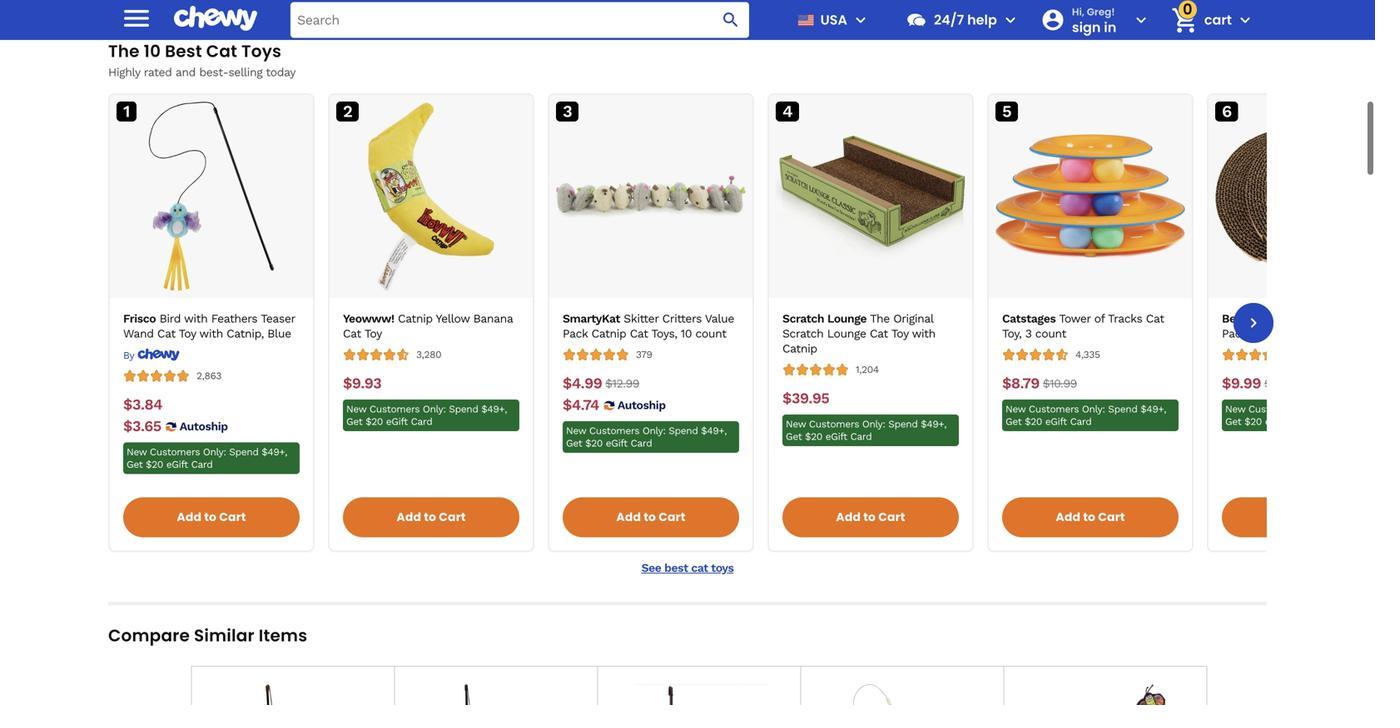 Task type: locate. For each thing, give the bounding box(es) containing it.
$49+, for 5
[[1141, 404, 1167, 415]]

2 add from the left
[[397, 509, 422, 526]]

0 horizontal spatial 3
[[563, 102, 572, 121]]

1 vertical spatial the
[[871, 312, 890, 326]]

best-
[[199, 65, 228, 79]]

0 horizontal spatial the
[[108, 40, 140, 63]]

$9.93
[[343, 375, 382, 392]]

with
[[184, 312, 208, 326], [200, 327, 223, 341], [913, 327, 936, 341]]

$49+,
[[482, 404, 507, 415], [1141, 404, 1167, 415], [921, 419, 947, 430], [702, 425, 727, 437], [262, 447, 287, 458]]

the inside the 10 best cat toys highly rated and best-selling today
[[108, 40, 140, 63]]

0 vertical spatial catnip
[[398, 312, 433, 326]]

get for 5
[[1006, 416, 1022, 428]]

$3.65
[[123, 418, 161, 435]]

add to cart for 4
[[837, 509, 906, 526]]

1 vertical spatial scratch
[[783, 327, 824, 341]]

original
[[894, 312, 934, 326]]

toys
[[242, 40, 282, 63]]

$10.99 text field right $8.79 text box
[[1044, 375, 1078, 393]]

catstages
[[1003, 312, 1056, 326]]

customers for 1
[[150, 447, 200, 458]]

count
[[696, 327, 727, 341], [1036, 327, 1067, 341]]

scratch inside the original scratch lounge cat toy with catnip
[[783, 327, 824, 341]]

$49+, for 3
[[702, 425, 727, 437]]

1 add to cart button from the left
[[123, 498, 300, 538]]

1 horizontal spatial toy
[[365, 327, 382, 341]]

egift
[[386, 416, 408, 428], [1046, 416, 1068, 428], [826, 431, 848, 443], [606, 438, 628, 449], [166, 459, 188, 471]]

cart
[[219, 509, 246, 526], [439, 509, 466, 526], [659, 509, 686, 526], [879, 509, 906, 526], [1099, 509, 1126, 526]]

catnip yellow banana cat toy
[[343, 312, 513, 341]]

3 add to cart button from the left
[[563, 498, 740, 538]]

1 vertical spatial 3
[[1026, 327, 1032, 341]]

24/7 help
[[935, 10, 998, 29]]

rated
[[144, 65, 172, 79]]

add to cart button
[[123, 498, 300, 538], [343, 498, 520, 538], [563, 498, 740, 538], [783, 498, 960, 538], [1003, 498, 1179, 538]]

1 horizontal spatial 10
[[681, 327, 692, 341]]

to for 5
[[1084, 509, 1096, 526]]

list
[[108, 93, 1376, 553]]

spend for 2
[[449, 404, 479, 415]]

spend
[[449, 404, 479, 415], [1109, 404, 1138, 415], [889, 419, 918, 430], [669, 425, 698, 437], [229, 447, 259, 458]]

smartykat skitter critters value pack catnip cat toys, 10 count image
[[556, 102, 746, 292]]

$10.99 text field right $9.99 text field
[[1265, 375, 1299, 393]]

cart link
[[1165, 0, 1233, 40]]

toys
[[712, 561, 734, 575]]

only: down 379
[[643, 425, 666, 437]]

$10.99 right $9.99
[[1265, 377, 1299, 391]]

2 toy from the left
[[365, 327, 382, 341]]

customers down "$39.95" text box
[[810, 419, 860, 430]]

0 horizontal spatial toy
[[179, 327, 196, 341]]

to for 1
[[204, 509, 217, 526]]

2 $10.99 from the left
[[1265, 377, 1299, 391]]

toy down 'original'
[[892, 327, 909, 341]]

0 vertical spatial 10
[[144, 40, 161, 63]]

chewy home image
[[174, 0, 257, 37]]

$20 down $9.93 text box
[[366, 416, 383, 428]]

egift for 4
[[826, 431, 848, 443]]

only: down 4,335
[[1083, 404, 1106, 415]]

only:
[[423, 404, 446, 415], [1083, 404, 1106, 415], [863, 419, 886, 430], [643, 425, 666, 437], [203, 447, 226, 458]]

$10.99 inside $9.99 $10.99
[[1265, 377, 1299, 391]]

add to cart
[[177, 509, 246, 526], [397, 509, 466, 526], [617, 509, 686, 526], [837, 509, 906, 526], [1056, 509, 1126, 526]]

cat up best-
[[206, 40, 237, 63]]

$9.99 $10.99
[[1223, 375, 1299, 392]]

1 vertical spatial autoship
[[180, 420, 228, 434]]

1 toy from the left
[[179, 327, 196, 341]]

4 cart from the left
[[879, 509, 906, 526]]

0 horizontal spatial $10.99
[[1044, 377, 1078, 391]]

$10.99 inside the $8.79 $10.99
[[1044, 377, 1078, 391]]

1 horizontal spatial $10.99 text field
[[1265, 375, 1299, 393]]

$10.99 text field for 6
[[1265, 375, 1299, 393]]

customers for 2
[[370, 404, 420, 415]]

lounge
[[828, 312, 867, 326], [828, 327, 867, 341]]

$20 down the $8.79 $10.99 at bottom right
[[1025, 416, 1043, 428]]

get down $9.93 text box
[[346, 416, 363, 428]]

see
[[642, 561, 662, 575]]

autoship down $12.99 'text field'
[[618, 399, 666, 412]]

lounge down scratch lounge
[[828, 327, 867, 341]]

chewy support image
[[906, 9, 928, 31]]

the
[[108, 40, 140, 63], [871, 312, 890, 326]]

best
[[665, 561, 688, 575]]

$9.99 text field
[[1223, 375, 1262, 393]]

catnip down scratch lounge
[[783, 342, 818, 356]]

the original scratch lounge cat toy with catnip
[[783, 312, 936, 356]]

the for original
[[871, 312, 890, 326]]

$20 for 2
[[366, 416, 383, 428]]

1 $10.99 text field from the left
[[1044, 375, 1078, 393]]

2 add to cart from the left
[[397, 509, 466, 526]]

toy down yeowww!
[[365, 327, 382, 341]]

add for 2
[[397, 509, 422, 526]]

help menu image
[[1001, 10, 1021, 30]]

10 up rated
[[144, 40, 161, 63]]

4 add from the left
[[837, 509, 861, 526]]

2 horizontal spatial toy
[[892, 327, 909, 341]]

5 add to cart button from the left
[[1003, 498, 1179, 538]]

2 vertical spatial catnip
[[783, 342, 818, 356]]

toys,
[[652, 327, 678, 341]]

add for 5
[[1056, 509, 1081, 526]]

with down feathers
[[200, 327, 223, 341]]

autoship for 1
[[180, 420, 228, 434]]

egift for 1
[[166, 459, 188, 471]]

items
[[259, 624, 308, 648]]

cart for 4
[[879, 509, 906, 526]]

3 inside tower of tracks cat toy, 3 count
[[1026, 327, 1032, 341]]

usa
[[821, 10, 848, 29]]

new down $8.79 text box
[[1006, 404, 1026, 415]]

only: down 1,204
[[863, 419, 886, 430]]

greg!
[[1088, 5, 1116, 19]]

new customers only: spend $49+, get $20 egift card down the $8.79 $10.99 at bottom right
[[1006, 404, 1167, 428]]

0 horizontal spatial 10
[[144, 40, 161, 63]]

0 horizontal spatial autoship
[[180, 420, 228, 434]]

menu image
[[120, 1, 153, 35]]

$4.99
[[563, 375, 602, 392]]

$10.99 right $8.79
[[1044, 377, 1078, 391]]

$20 down "$39.95" text box
[[806, 431, 823, 443]]

10
[[144, 40, 161, 63], [681, 327, 692, 341]]

3
[[563, 102, 572, 121], [1026, 327, 1032, 341]]

scratch up $39.95
[[783, 312, 825, 326]]

1 $10.99 from the left
[[1044, 377, 1078, 391]]

card for 2
[[411, 416, 433, 428]]

cart
[[1205, 10, 1233, 29]]

2 $10.99 text field from the left
[[1265, 375, 1299, 393]]

count down value
[[696, 327, 727, 341]]

scratch down scratch lounge
[[783, 327, 824, 341]]

0 horizontal spatial $10.99 text field
[[1044, 375, 1078, 393]]

the 10 best cat toys highly rated and best-selling today
[[108, 40, 296, 79]]

customers down the $8.79 $10.99 at bottom right
[[1029, 404, 1080, 415]]

new customers only: spend $49+, get $20 egift card down the 3,280
[[346, 404, 507, 428]]

get down '$4.74' text field on the left of page
[[566, 438, 583, 449]]

toy inside bird with feathers teaser wand cat toy with catnip, blue
[[179, 327, 196, 341]]

3 to from the left
[[644, 509, 656, 526]]

toy inside catnip yellow banana cat toy
[[365, 327, 382, 341]]

add to cart for 2
[[397, 509, 466, 526]]

2 horizontal spatial catnip
[[783, 342, 818, 356]]

sign
[[1073, 18, 1101, 36]]

get down $8.79 text box
[[1006, 416, 1022, 428]]

cat down the bird
[[157, 327, 176, 341]]

get down "$3.65" "text field"
[[127, 459, 143, 471]]

0 vertical spatial the
[[108, 40, 140, 63]]

to for 2
[[424, 509, 437, 526]]

the left 'original'
[[871, 312, 890, 326]]

2 count from the left
[[1036, 327, 1067, 341]]

2
[[343, 102, 353, 121]]

3 add to cart from the left
[[617, 509, 686, 526]]

1 horizontal spatial 3
[[1026, 327, 1032, 341]]

2 to from the left
[[424, 509, 437, 526]]

$8.79
[[1003, 375, 1040, 392]]

$3.84
[[123, 396, 162, 414]]

customers down "$3.65" "text field"
[[150, 447, 200, 458]]

with inside the original scratch lounge cat toy with catnip
[[913, 327, 936, 341]]

2 lounge from the top
[[828, 327, 867, 341]]

$20 down "$3.65" "text field"
[[146, 459, 163, 471]]

4 to from the left
[[864, 509, 876, 526]]

3,280
[[416, 349, 442, 361]]

2 scratch from the top
[[783, 327, 824, 341]]

5 add from the left
[[1056, 509, 1081, 526]]

$39.95 text field
[[783, 390, 830, 408]]

customers down '$4.74' text field on the left of page
[[590, 425, 640, 437]]

with down 'original'
[[913, 327, 936, 341]]

1 scratch from the top
[[783, 312, 825, 326]]

to for 3
[[644, 509, 656, 526]]

cart for 2
[[439, 509, 466, 526]]

only: down the 3,280
[[423, 404, 446, 415]]

$10.99 for 5
[[1044, 377, 1078, 391]]

0 horizontal spatial catnip
[[398, 312, 433, 326]]

1 count from the left
[[696, 327, 727, 341]]

add for 1
[[177, 509, 202, 526]]

cart for 3
[[659, 509, 686, 526]]

cat inside bird with feathers teaser wand cat toy with catnip, blue
[[157, 327, 176, 341]]

banana
[[474, 312, 513, 326]]

1 to from the left
[[204, 509, 217, 526]]

1 vertical spatial 10
[[681, 327, 692, 341]]

card
[[411, 416, 433, 428], [1071, 416, 1092, 428], [851, 431, 872, 443], [631, 438, 652, 449], [191, 459, 213, 471]]

items image
[[1170, 6, 1200, 35]]

$20
[[366, 416, 383, 428], [1025, 416, 1043, 428], [806, 431, 823, 443], [586, 438, 603, 449], [146, 459, 163, 471]]

new down $9.93 text box
[[346, 404, 367, 415]]

smartykat
[[563, 312, 620, 326]]

new customers only: spend $49+, get $20 egift card down 1,204
[[786, 419, 947, 443]]

10 down critters on the top
[[681, 327, 692, 341]]

4 add to cart button from the left
[[783, 498, 960, 538]]

5 add to cart from the left
[[1056, 509, 1126, 526]]

1 vertical spatial lounge
[[828, 327, 867, 341]]

4 add to cart from the left
[[837, 509, 906, 526]]

highly
[[108, 65, 140, 79]]

tracks
[[1109, 312, 1143, 326]]

with right the bird
[[184, 312, 208, 326]]

add to cart for 3
[[617, 509, 686, 526]]

submit search image
[[721, 10, 741, 30]]

new down "$3.65" "text field"
[[127, 447, 147, 458]]

new
[[346, 404, 367, 415], [1006, 404, 1026, 415], [786, 419, 806, 430], [566, 425, 587, 437], [127, 447, 147, 458]]

toy down the bird
[[179, 327, 196, 341]]

cat right tracks
[[1147, 312, 1165, 326]]

cat down yeowww!
[[343, 327, 361, 341]]

1 horizontal spatial $10.99
[[1265, 377, 1299, 391]]

autoship down 2,863
[[180, 420, 228, 434]]

2 add to cart button from the left
[[343, 498, 520, 538]]

list containing 1
[[108, 93, 1376, 553]]

cat down skitter
[[630, 327, 648, 341]]

catnip down smartykat
[[592, 327, 627, 341]]

see best cat toys link
[[642, 561, 734, 575]]

catnip left the yellow
[[398, 312, 433, 326]]

add
[[177, 509, 202, 526], [397, 509, 422, 526], [617, 509, 641, 526], [837, 509, 861, 526], [1056, 509, 1081, 526]]

cat inside catnip yellow banana cat toy
[[343, 327, 361, 341]]

customers
[[370, 404, 420, 415], [1029, 404, 1080, 415], [810, 419, 860, 430], [590, 425, 640, 437], [150, 447, 200, 458]]

1 cart from the left
[[219, 509, 246, 526]]

autoship for 3
[[618, 399, 666, 412]]

new for 3
[[566, 425, 587, 437]]

spend for 4
[[889, 419, 918, 430]]

1 horizontal spatial autoship
[[618, 399, 666, 412]]

3 toy from the left
[[892, 327, 909, 341]]

1 add from the left
[[177, 509, 202, 526]]

yellow
[[436, 312, 470, 326]]

help
[[968, 10, 998, 29]]

replaceme
[[1319, 312, 1376, 326]]

fat cat big mama's scratch 'n play ramp cat toy image
[[1012, 685, 1201, 705]]

customers down $9.93 text box
[[370, 404, 420, 415]]

new down "$39.95" text box
[[786, 419, 806, 430]]

2 cart from the left
[[439, 509, 466, 526]]

get down "$39.95" text box
[[786, 431, 802, 443]]

only: for 4
[[863, 419, 886, 430]]

lounge up 1,204
[[828, 312, 867, 326]]

only: down 2,863
[[203, 447, 226, 458]]

catnip inside catnip yellow banana cat toy
[[398, 312, 433, 326]]

teaser
[[261, 312, 295, 326]]

3 cart from the left
[[659, 509, 686, 526]]

bird with feathers teaser wand cat toy with catnip, blue
[[123, 312, 295, 341]]

the up highly on the top of page
[[108, 40, 140, 63]]

cart menu image
[[1236, 10, 1256, 30]]

lounge inside the original scratch lounge cat toy with catnip
[[828, 327, 867, 341]]

the inside the original scratch lounge cat toy with catnip
[[871, 312, 890, 326]]

$10.99 for 6
[[1265, 377, 1299, 391]]

$3.65 text field
[[123, 418, 161, 436]]

5 cart from the left
[[1099, 509, 1126, 526]]

1 add to cart from the left
[[177, 509, 246, 526]]

$20 down '$4.74' text field on the left of page
[[586, 438, 603, 449]]

to
[[204, 509, 217, 526], [424, 509, 437, 526], [644, 509, 656, 526], [864, 509, 876, 526], [1084, 509, 1096, 526]]

new for 1
[[127, 447, 147, 458]]

count down catstages
[[1036, 327, 1067, 341]]

0 horizontal spatial count
[[696, 327, 727, 341]]

cat up 1,204
[[870, 327, 889, 341]]

$49+, for 4
[[921, 419, 947, 430]]

autoship
[[618, 399, 666, 412], [180, 420, 228, 434]]

cat inside "skitter critters value pack catnip cat toys, 10 count"
[[630, 327, 648, 341]]

account menu image
[[1132, 10, 1152, 30]]

scratch
[[783, 312, 825, 326], [783, 327, 824, 341]]

star wars bb-8 teaser wand cat toy, with catnip image
[[808, 685, 997, 705]]

1 horizontal spatial catnip
[[592, 327, 627, 341]]

new customers only: spend $49+, get $20 egift card down "$3.65" "text field"
[[127, 447, 287, 471]]

3 add from the left
[[617, 509, 641, 526]]

$10.99 text field
[[1044, 375, 1078, 393], [1265, 375, 1299, 393]]

scratch lounge
[[783, 312, 867, 326]]

0 vertical spatial autoship
[[618, 399, 666, 412]]

5 to from the left
[[1084, 509, 1096, 526]]

1 vertical spatial catnip
[[592, 327, 627, 341]]

0 vertical spatial scratch
[[783, 312, 825, 326]]

1 horizontal spatial the
[[871, 312, 890, 326]]

1 horizontal spatial count
[[1036, 327, 1067, 341]]

new down '$4.74' text field on the left of page
[[566, 425, 587, 437]]

0 vertical spatial 3
[[563, 102, 572, 121]]

customers for 4
[[810, 419, 860, 430]]

cat
[[206, 40, 237, 63], [1147, 312, 1165, 326], [157, 327, 176, 341], [343, 327, 361, 341], [630, 327, 648, 341], [870, 327, 889, 341]]

0 vertical spatial lounge
[[828, 312, 867, 326]]

1
[[123, 102, 130, 121]]

new customers only: spend $49+, get $20 egift card down $12.99 'text field'
[[566, 425, 727, 449]]

$10.99 text field for 5
[[1044, 375, 1078, 393]]



Task type: describe. For each thing, give the bounding box(es) containing it.
new customers only: spend $49+, get $20 egift card for 1
[[127, 447, 287, 471]]

card for 5
[[1071, 416, 1092, 428]]

catnip inside "skitter critters value pack catnip cat toys, 10 count"
[[592, 327, 627, 341]]

new for 5
[[1006, 404, 1026, 415]]

pack
[[563, 327, 588, 341]]

feathers
[[211, 312, 258, 326]]

customers for 3
[[590, 425, 640, 437]]

menu image
[[851, 10, 871, 30]]

catnip inside the original scratch lounge cat toy with catnip
[[783, 342, 818, 356]]

$39.95
[[783, 390, 830, 407]]

skitter
[[624, 312, 659, 326]]

egift for 3
[[606, 438, 628, 449]]

count inside tower of tracks cat toy, 3 count
[[1036, 327, 1067, 341]]

frisco
[[123, 312, 156, 326]]

egift for 2
[[386, 416, 408, 428]]

cat inside the original scratch lounge cat toy with catnip
[[870, 327, 889, 341]]

count inside "skitter critters value pack catnip cat toys, 10 count"
[[696, 327, 727, 341]]

scratcher
[[1264, 312, 1316, 326]]

get for 4
[[786, 431, 802, 443]]

$8.79 text field
[[1003, 375, 1040, 393]]

yeowww!
[[343, 312, 395, 326]]

Search text field
[[291, 2, 750, 38]]

card for 3
[[631, 438, 652, 449]]

hi, greg! sign in
[[1073, 5, 1117, 36]]

spend for 3
[[669, 425, 698, 437]]

only: for 5
[[1083, 404, 1106, 415]]

add to cart for 1
[[177, 509, 246, 526]]

customers for 5
[[1029, 404, 1080, 415]]

new for 4
[[786, 419, 806, 430]]

to for 4
[[864, 509, 876, 526]]

new for 2
[[346, 404, 367, 415]]

bird
[[160, 312, 181, 326]]

cart for 5
[[1099, 509, 1126, 526]]

4,335
[[1076, 349, 1101, 361]]

bergan
[[1223, 312, 1260, 326]]

tower of tracks cat toy, 3 count
[[1003, 312, 1165, 341]]

$12.99 text field
[[606, 375, 640, 393]]

cart for 1
[[219, 509, 246, 526]]

today
[[266, 65, 296, 79]]

10 inside "skitter critters value pack catnip cat toys, 10 count"
[[681, 327, 692, 341]]

cat inside the 10 best cat toys highly rated and best-selling today
[[206, 40, 237, 63]]

pets first nba basketball court cat scratcher toy with catnip, boston celtics image
[[605, 685, 794, 705]]

$20 for 1
[[146, 459, 163, 471]]

cat inside tower of tracks cat toy, 3 count
[[1147, 312, 1165, 326]]

add to cart button for 2
[[343, 498, 520, 538]]

$4.74
[[563, 397, 600, 414]]

catnip,
[[227, 327, 264, 341]]

of
[[1095, 312, 1105, 326]]

$4.99 text field
[[563, 375, 602, 393]]

only: for 3
[[643, 425, 666, 437]]

$9.99
[[1223, 375, 1262, 392]]

egift for 5
[[1046, 416, 1068, 428]]

new customers only: spend $49+, get $20 egift card for 5
[[1006, 404, 1167, 428]]

cat
[[692, 561, 709, 575]]

card for 1
[[191, 459, 213, 471]]

toy,
[[1003, 327, 1022, 341]]

frisco bird with feathers teaser wand cat toy with catnip, blue image
[[117, 102, 307, 292]]

Product search field
[[291, 2, 750, 38]]

$4.99 $12.99
[[563, 375, 640, 392]]

bergan scratcher replacement pads, 2 count image
[[1216, 102, 1376, 292]]

chewy image
[[137, 348, 180, 362]]

24/7
[[935, 10, 965, 29]]

24/7 help link
[[900, 0, 998, 40]]

1 lounge from the top
[[828, 312, 867, 326]]

$49+, for 2
[[482, 404, 507, 415]]

hi,
[[1073, 5, 1085, 19]]

compare
[[108, 624, 190, 648]]

$3.84 text field
[[123, 396, 162, 415]]

by
[[123, 350, 134, 362]]

yeowww! catnip yellow banana cat toy image
[[336, 102, 526, 292]]

add to cart button for 3
[[563, 498, 740, 538]]

$49+, for 1
[[262, 447, 287, 458]]

$20 for 3
[[586, 438, 603, 449]]

1,204
[[856, 364, 879, 376]]

spend for 1
[[229, 447, 259, 458]]

value
[[705, 312, 735, 326]]

get for 2
[[346, 416, 363, 428]]

scratch lounge the original scratch lounge cat toy with catnip image
[[776, 102, 966, 292]]

get for 1
[[127, 459, 143, 471]]

new customers only: spend $49+, get $20 egift card for 4
[[786, 419, 947, 443]]

critters
[[663, 312, 702, 326]]

the for 10
[[108, 40, 140, 63]]

usa button
[[791, 0, 871, 40]]

only: for 2
[[423, 404, 446, 415]]

add to cart button for 5
[[1003, 498, 1179, 538]]

$8.79 $10.99
[[1003, 375, 1078, 392]]

card for 4
[[851, 431, 872, 443]]

add for 3
[[617, 509, 641, 526]]

new customers only: spend $49+, get $20 egift card for 2
[[346, 404, 507, 428]]

wand
[[123, 327, 154, 341]]

add to cart button for 1
[[123, 498, 300, 538]]

pets first nhl hockey rink cat scratcher toy with catnip, boston bruins image
[[402, 685, 591, 705]]

$20 for 5
[[1025, 416, 1043, 428]]

in
[[1105, 18, 1117, 36]]

similar
[[194, 624, 255, 648]]

2,863
[[197, 370, 222, 382]]

new customers only: spend $49+, get $20 egift card for 3
[[566, 425, 727, 449]]

see best cat toys
[[642, 561, 734, 575]]

add to cart button for 4
[[783, 498, 960, 538]]

6
[[1223, 102, 1232, 121]]

spend for 5
[[1109, 404, 1138, 415]]

379
[[636, 349, 653, 361]]

$12.99
[[606, 377, 640, 391]]

5
[[1003, 102, 1012, 121]]

skitter critters value pack catnip cat toys, 10 count
[[563, 312, 735, 341]]

and
[[176, 65, 196, 79]]

$4.74 text field
[[563, 397, 600, 415]]

only: for 1
[[203, 447, 226, 458]]

get for 3
[[566, 438, 583, 449]]

4
[[783, 102, 793, 121]]

$20 for 4
[[806, 431, 823, 443]]

compare similar items
[[108, 624, 308, 648]]

blue
[[268, 327, 291, 341]]

selling
[[228, 65, 263, 79]]

tower
[[1060, 312, 1091, 326]]

add for 4
[[837, 509, 861, 526]]

10 inside the 10 best cat toys highly rated and best-selling today
[[144, 40, 161, 63]]

pets first nfl football field cat scratcher toy with catnip, kentucky football image
[[199, 685, 388, 705]]

scratcher replaceme
[[1223, 312, 1376, 341]]

catstages tower of tracks cat toy, 3 count image
[[996, 102, 1186, 292]]

toy inside the original scratch lounge cat toy with catnip
[[892, 327, 909, 341]]

add to cart for 5
[[1056, 509, 1126, 526]]

best
[[165, 40, 202, 63]]

$9.93 text field
[[343, 375, 382, 393]]



Task type: vqa. For each thing, say whether or not it's contained in the screenshot.
Give
no



